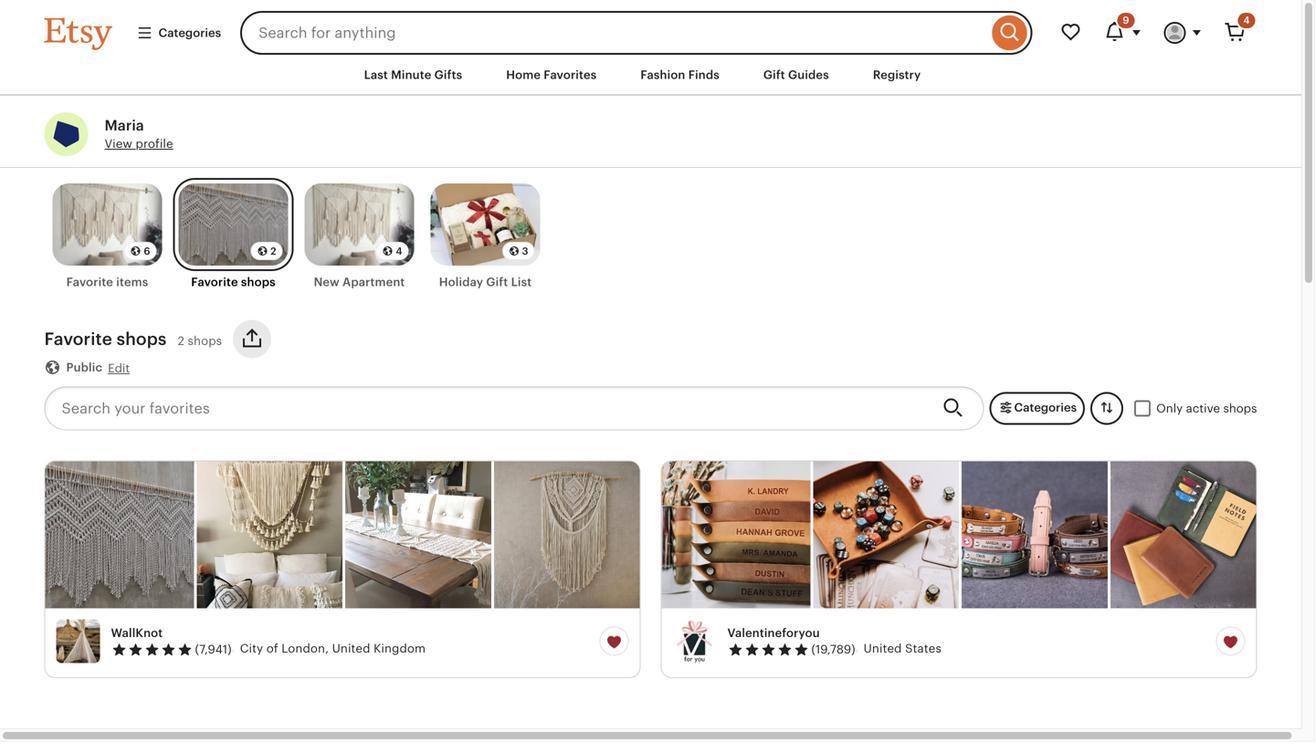 Task type: vqa. For each thing, say whether or not it's contained in the screenshot.
FAVORITE
yes



Task type: describe. For each thing, give the bounding box(es) containing it.
list
[[511, 276, 532, 289]]

2 for 2 shops
[[178, 334, 185, 348]]

new apartment
[[314, 276, 405, 289]]

1 horizontal spatial categories button
[[990, 393, 1085, 425]]

2 item from this shop image from the left
[[197, 462, 343, 609]]

1 horizontal spatial favorite shops
[[191, 276, 276, 289]]

8 item from this shop image from the left
[[1111, 462, 1257, 609]]

only active shops
[[1157, 402, 1257, 416]]

fashion
[[641, 68, 686, 82]]

1 vertical spatial 4
[[396, 246, 402, 257]]

4 inside 'categories' banner
[[1244, 15, 1250, 26]]

favorite items
[[66, 276, 148, 289]]

1 horizontal spatial categories
[[1014, 401, 1077, 415]]

4 item from this shop image from the left
[[494, 462, 640, 609]]

none search field inside 'categories' banner
[[240, 11, 1033, 55]]

fashion finds link
[[627, 58, 733, 92]]

wallknot
[[111, 627, 163, 640]]

apartment
[[343, 276, 405, 289]]

4 link
[[1214, 11, 1257, 55]]

(19,789)
[[812, 643, 856, 657]]

1 united from the left
[[332, 642, 370, 656]]

public
[[66, 361, 102, 374]]

maria view profile
[[105, 117, 173, 151]]

categories inside 'categories' banner
[[158, 26, 221, 40]]

gifts
[[435, 68, 462, 82]]

gift guides link
[[750, 58, 843, 92]]

minute
[[391, 68, 432, 82]]

home favorites link
[[493, 58, 611, 92]]

finds
[[689, 68, 720, 82]]

edit
[[108, 362, 130, 375]]

city of london, united kingdom
[[240, 642, 426, 656]]

9
[[1123, 15, 1130, 26]]

registry link
[[859, 58, 935, 92]]

9 button
[[1093, 11, 1153, 55]]

menu bar containing last minute gifts
[[11, 55, 1290, 96]]

avatar belonging to wallknot image
[[56, 620, 100, 664]]

last minute gifts link
[[350, 58, 476, 92]]

5 item from this shop image from the left
[[662, 462, 811, 609]]

city
[[240, 642, 263, 656]]



Task type: locate. For each thing, give the bounding box(es) containing it.
1 vertical spatial gift
[[486, 276, 508, 289]]

registry
[[873, 68, 921, 82]]

0 vertical spatial gift
[[764, 68, 785, 82]]

shops
[[241, 276, 276, 289], [117, 329, 167, 349], [188, 334, 222, 348], [1224, 402, 1257, 416]]

united
[[332, 642, 370, 656], [864, 642, 902, 656]]

united right london,
[[332, 642, 370, 656]]

profile
[[136, 137, 173, 151]]

3
[[522, 246, 528, 257]]

3 item from this shop image from the left
[[345, 462, 491, 609]]

1 horizontal spatial 4
[[1244, 15, 1250, 26]]

united left states
[[864, 642, 902, 656]]

favorite up 2 shops
[[191, 276, 238, 289]]

gift inside menu bar
[[764, 68, 785, 82]]

favorite
[[66, 276, 113, 289], [191, 276, 238, 289], [44, 329, 112, 349]]

(7,941)
[[195, 643, 232, 657]]

favorite left items
[[66, 276, 113, 289]]

0 vertical spatial favorite shops
[[191, 276, 276, 289]]

favorite for 2
[[191, 276, 238, 289]]

0 vertical spatial 4
[[1244, 15, 1250, 26]]

1 vertical spatial favorite shops
[[44, 329, 167, 349]]

1 vertical spatial categories button
[[990, 393, 1085, 425]]

holiday gift list
[[439, 276, 532, 289]]

favorite shops
[[191, 276, 276, 289], [44, 329, 167, 349]]

0 horizontal spatial gift
[[486, 276, 508, 289]]

favorite up public
[[44, 329, 112, 349]]

view
[[105, 137, 132, 151]]

favorite for 6
[[66, 276, 113, 289]]

item from this shop image
[[45, 462, 194, 609], [197, 462, 343, 609], [345, 462, 491, 609], [494, 462, 640, 609], [662, 462, 811, 609], [813, 462, 959, 609], [962, 462, 1108, 609], [1111, 462, 1257, 609]]

edit button
[[108, 360, 130, 377]]

home favorites
[[506, 68, 597, 82]]

holiday
[[439, 276, 483, 289]]

gift left 'guides'
[[764, 68, 785, 82]]

only
[[1157, 402, 1183, 416]]

0 horizontal spatial 2
[[178, 334, 185, 348]]

favorite shops up edit
[[44, 329, 167, 349]]

guides
[[788, 68, 829, 82]]

categories
[[158, 26, 221, 40], [1014, 401, 1077, 415]]

6 item from this shop image from the left
[[813, 462, 959, 609]]

favorite shops up 2 shops
[[191, 276, 276, 289]]

0 horizontal spatial favorite shops
[[44, 329, 167, 349]]

favorites
[[544, 68, 597, 82]]

6
[[144, 246, 150, 257]]

1 vertical spatial 2
[[178, 334, 185, 348]]

states
[[905, 642, 942, 656]]

maria
[[105, 117, 144, 134]]

0 vertical spatial 2
[[270, 246, 276, 257]]

menu bar
[[11, 55, 1290, 96]]

fashion finds
[[641, 68, 720, 82]]

1 vertical spatial categories
[[1014, 401, 1077, 415]]

0 horizontal spatial categories
[[158, 26, 221, 40]]

Search for anything text field
[[240, 11, 988, 55]]

active
[[1186, 402, 1220, 416]]

valentineforyou
[[728, 627, 820, 640]]

0 horizontal spatial 4
[[396, 246, 402, 257]]

gift left the list
[[486, 276, 508, 289]]

1 horizontal spatial united
[[864, 642, 902, 656]]

0 vertical spatial categories
[[158, 26, 221, 40]]

2 for 2
[[270, 246, 276, 257]]

avatar belonging to valentineforyou image
[[673, 620, 717, 664]]

new
[[314, 276, 340, 289]]

gift
[[764, 68, 785, 82], [486, 276, 508, 289]]

2
[[270, 246, 276, 257], [178, 334, 185, 348]]

2 united from the left
[[864, 642, 902, 656]]

view profile link
[[105, 137, 173, 151]]

last
[[364, 68, 388, 82]]

kingdom
[[374, 642, 426, 656]]

1 horizontal spatial gift
[[764, 68, 785, 82]]

2 shops
[[178, 334, 222, 348]]

Search your favorites text field
[[44, 387, 929, 431]]

1 item from this shop image from the left
[[45, 462, 194, 609]]

None search field
[[240, 11, 1033, 55]]

last minute gifts
[[364, 68, 462, 82]]

7 item from this shop image from the left
[[962, 462, 1108, 609]]

1 horizontal spatial 2
[[270, 246, 276, 257]]

0 horizontal spatial categories button
[[123, 16, 235, 49]]

0 horizontal spatial united
[[332, 642, 370, 656]]

of
[[266, 642, 278, 656]]

london,
[[282, 642, 329, 656]]

united states
[[864, 642, 942, 656]]

gift guides
[[764, 68, 829, 82]]

categories banner
[[11, 0, 1290, 55]]

items
[[116, 276, 148, 289]]

categories button
[[123, 16, 235, 49], [990, 393, 1085, 425]]

home
[[506, 68, 541, 82]]

4
[[1244, 15, 1250, 26], [396, 246, 402, 257]]

0 vertical spatial categories button
[[123, 16, 235, 49]]



